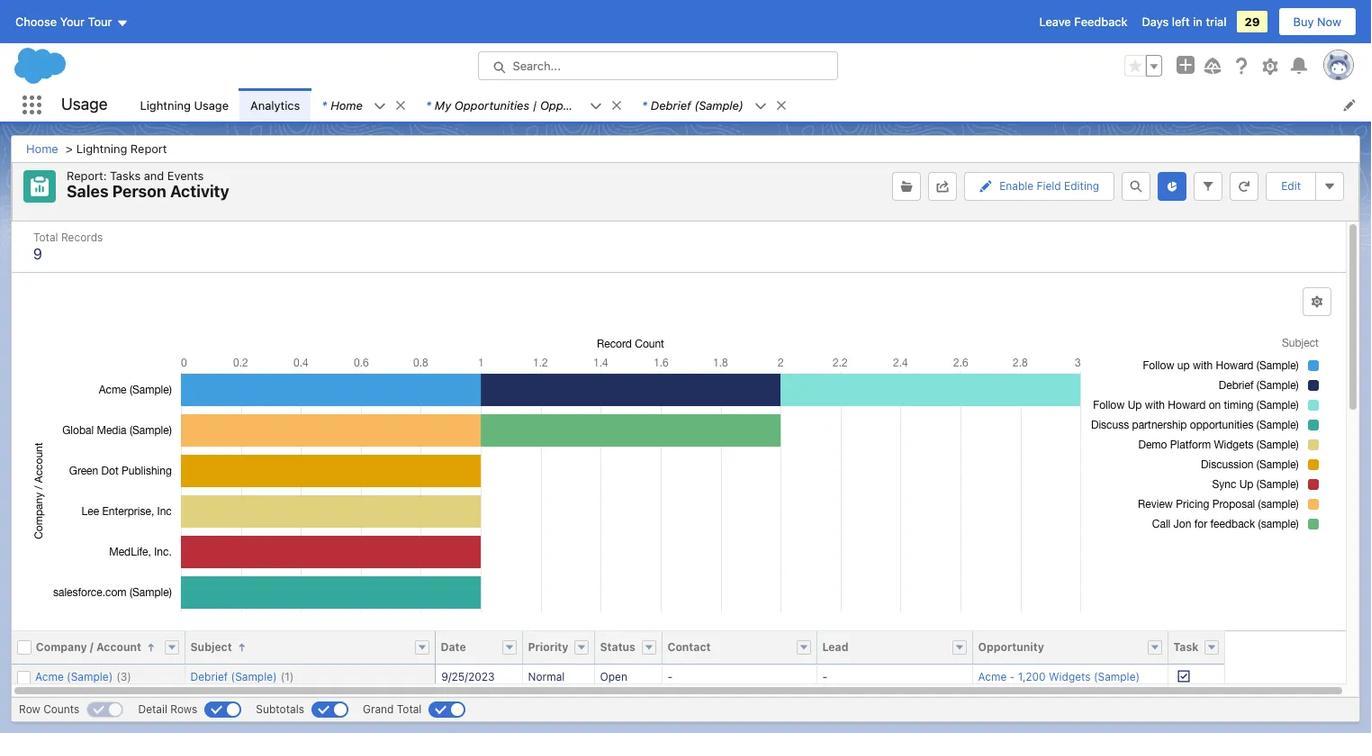 Task type: describe. For each thing, give the bounding box(es) containing it.
* debrief (sample)
[[642, 98, 744, 112]]

choose
[[15, 14, 57, 29]]

analytics
[[250, 98, 300, 112]]

my
[[435, 98, 451, 112]]

choose your tour button
[[14, 7, 129, 36]]

text default image right |
[[590, 100, 602, 112]]

29
[[1245, 14, 1260, 29]]

0 horizontal spatial text default image
[[394, 99, 407, 111]]

text default image right (sample)
[[775, 99, 788, 111]]

leave feedback
[[1040, 14, 1128, 29]]

2 opportunities from the left
[[540, 98, 615, 112]]

text default image right home
[[374, 100, 386, 112]]

3 list item from the left
[[631, 88, 796, 122]]

buy now button
[[1278, 7, 1357, 36]]

* for * home
[[322, 98, 327, 112]]

2 list item from the left
[[415, 88, 631, 122]]

left
[[1172, 14, 1190, 29]]

trial
[[1206, 14, 1227, 29]]

1 opportunities from the left
[[455, 98, 530, 112]]

analytics link
[[240, 88, 311, 122]]

debrief
[[651, 98, 691, 112]]

lightning usage link
[[129, 88, 240, 122]]

* my opportunities | opportunities
[[426, 98, 615, 112]]

home
[[331, 98, 363, 112]]

0 horizontal spatial usage
[[61, 95, 108, 114]]

search...
[[513, 59, 561, 73]]



Task type: locate. For each thing, give the bounding box(es) containing it.
1 horizontal spatial usage
[[194, 98, 229, 112]]

now
[[1318, 14, 1342, 29]]

|
[[533, 98, 537, 112]]

tour
[[88, 14, 112, 29]]

* left my
[[426, 98, 431, 112]]

list
[[129, 88, 1372, 122]]

1 horizontal spatial opportunities
[[540, 98, 615, 112]]

1 * from the left
[[322, 98, 327, 112]]

1 horizontal spatial text default image
[[755, 100, 767, 112]]

*
[[322, 98, 327, 112], [426, 98, 431, 112], [642, 98, 647, 112]]

feedback
[[1075, 14, 1128, 29]]

opportunities
[[455, 98, 530, 112], [540, 98, 615, 112]]

usage left lightning
[[61, 95, 108, 114]]

your
[[60, 14, 85, 29]]

2 * from the left
[[426, 98, 431, 112]]

leave feedback link
[[1040, 14, 1128, 29]]

leave
[[1040, 14, 1071, 29]]

lightning usage
[[140, 98, 229, 112]]

1 list item from the left
[[311, 88, 415, 122]]

group
[[1125, 55, 1163, 77]]

text default image
[[611, 99, 623, 111], [775, 99, 788, 111], [374, 100, 386, 112], [590, 100, 602, 112]]

2 horizontal spatial *
[[642, 98, 647, 112]]

lightning
[[140, 98, 191, 112]]

list item left my
[[311, 88, 415, 122]]

list item down search... button
[[631, 88, 796, 122]]

opportunities left |
[[455, 98, 530, 112]]

text default image right (sample)
[[755, 100, 767, 112]]

buy now
[[1294, 14, 1342, 29]]

1 horizontal spatial *
[[426, 98, 431, 112]]

usage
[[61, 95, 108, 114], [194, 98, 229, 112]]

choose your tour
[[15, 14, 112, 29]]

* for * debrief (sample)
[[642, 98, 647, 112]]

usage right lightning
[[194, 98, 229, 112]]

list containing lightning usage
[[129, 88, 1372, 122]]

list item
[[311, 88, 415, 122], [415, 88, 631, 122], [631, 88, 796, 122]]

list item down search...
[[415, 88, 631, 122]]

3 * from the left
[[642, 98, 647, 112]]

* left debrief
[[642, 98, 647, 112]]

opportunities right |
[[540, 98, 615, 112]]

buy
[[1294, 14, 1314, 29]]

* for * my opportunities | opportunities
[[426, 98, 431, 112]]

text default image left debrief
[[611, 99, 623, 111]]

days left in trial
[[1142, 14, 1227, 29]]

text default image left my
[[394, 99, 407, 111]]

search... button
[[478, 51, 838, 80]]

0 horizontal spatial *
[[322, 98, 327, 112]]

in
[[1193, 14, 1203, 29]]

0 horizontal spatial opportunities
[[455, 98, 530, 112]]

days
[[1142, 14, 1169, 29]]

text default image
[[394, 99, 407, 111], [755, 100, 767, 112]]

* left home
[[322, 98, 327, 112]]

* home
[[322, 98, 363, 112]]

(sample)
[[695, 98, 744, 112]]



Task type: vqa. For each thing, say whether or not it's contained in the screenshot.
Usage
yes



